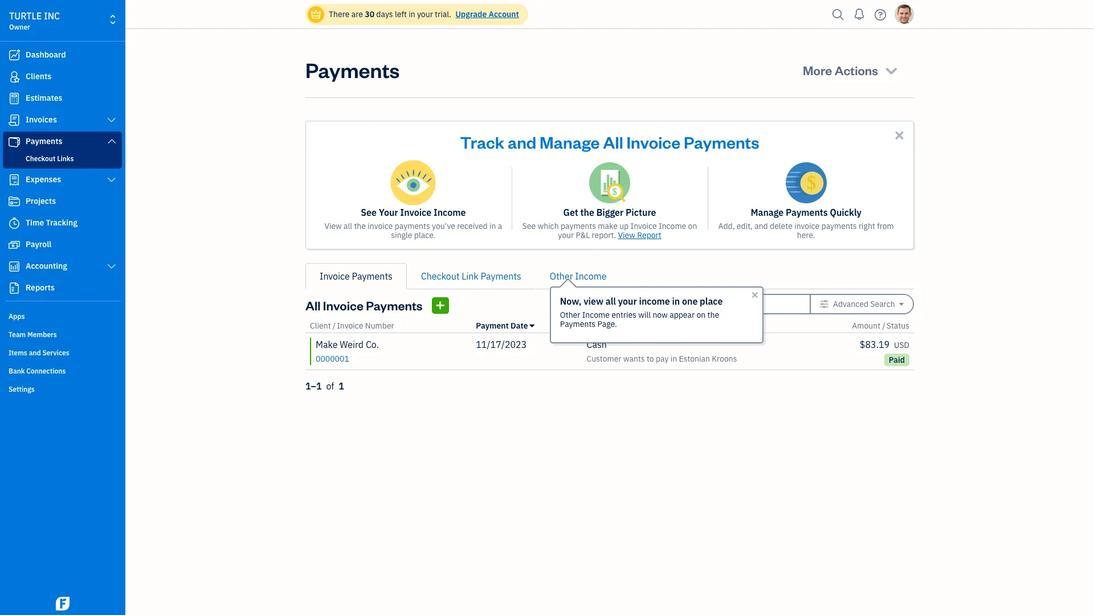 Task type: locate. For each thing, give the bounding box(es) containing it.
checkout up expenses
[[26, 155, 56, 163]]

the inside now, view all your income in one place other income entries will now appear on the payments page.
[[708, 310, 720, 320]]

in left a
[[490, 221, 496, 232]]

1 horizontal spatial your
[[558, 230, 574, 241]]

0 vertical spatial the
[[581, 207, 595, 218]]

/ left status
[[883, 321, 886, 331]]

see your invoice income image
[[391, 160, 436, 206]]

co.
[[366, 339, 379, 351]]

1 horizontal spatial invoice
[[795, 221, 820, 232]]

manage inside manage payments quickly add, edit, and delete invoice payments right from here.
[[751, 207, 784, 218]]

/ right type
[[606, 321, 609, 331]]

payment date button
[[476, 321, 535, 331]]

2 vertical spatial and
[[29, 349, 41, 358]]

estimates link
[[3, 88, 122, 109]]

add a new payment image
[[435, 299, 446, 313]]

2 vertical spatial the
[[708, 310, 720, 320]]

invoice inside manage payments quickly add, edit, and delete invoice payments right from here.
[[795, 221, 820, 232]]

0 horizontal spatial invoice
[[368, 221, 393, 232]]

0 vertical spatial see
[[361, 207, 377, 218]]

payments for add,
[[822, 221, 857, 232]]

advanced search
[[834, 299, 896, 310]]

other income link
[[536, 263, 621, 290]]

invoice down your
[[368, 221, 393, 232]]

2 payments from the left
[[561, 221, 596, 232]]

manage payments quickly image
[[786, 163, 827, 204]]

income
[[640, 296, 670, 307]]

0 vertical spatial checkout
[[26, 155, 56, 163]]

in for now,
[[672, 296, 680, 307]]

1 horizontal spatial payments
[[561, 221, 596, 232]]

apps link
[[3, 308, 122, 325]]

dashboard image
[[7, 50, 21, 61]]

paid
[[889, 355, 905, 366]]

invoice right delete
[[795, 221, 820, 232]]

links
[[57, 155, 74, 163]]

1 vertical spatial manage
[[751, 207, 784, 218]]

see inside "see your invoice income view all the invoice payments you've received in a single place."
[[361, 207, 377, 218]]

report
[[638, 230, 662, 241]]

amount / status
[[853, 321, 910, 331]]

0 vertical spatial close image
[[894, 129, 907, 142]]

payments inside manage payments quickly add, edit, and delete invoice payments right from here.
[[822, 221, 857, 232]]

here.
[[798, 230, 816, 241]]

0 vertical spatial manage
[[540, 131, 600, 153]]

dashboard link
[[3, 45, 122, 66]]

chevron large down image inside expenses link
[[106, 176, 117, 185]]

more actions
[[803, 62, 879, 78]]

your left trial.
[[417, 9, 433, 19]]

and for services
[[29, 349, 41, 358]]

/ for invoice
[[333, 321, 336, 331]]

owner
[[9, 23, 30, 31]]

2 horizontal spatial payments
[[822, 221, 857, 232]]

accounting
[[26, 261, 67, 271]]

in inside now, view all your income in one place other income entries will now appear on the payments page.
[[672, 296, 680, 307]]

2 / from the left
[[606, 321, 609, 331]]

internal
[[610, 321, 639, 331]]

1 vertical spatial other
[[560, 310, 581, 320]]

0 vertical spatial and
[[508, 131, 537, 153]]

2 chevron large down image from the top
[[106, 137, 117, 146]]

2 horizontal spatial /
[[883, 321, 886, 331]]

1 vertical spatial chevron large down image
[[106, 262, 117, 271]]

notes
[[641, 321, 662, 331]]

Search text field
[[689, 295, 792, 314]]

settings link
[[3, 381, 122, 398]]

and for manage
[[508, 131, 537, 153]]

your
[[379, 207, 398, 218]]

1 vertical spatial see
[[523, 221, 536, 232]]

1 horizontal spatial view
[[618, 230, 636, 241]]

payments inside manage payments quickly add, edit, and delete invoice payments right from here.
[[786, 207, 828, 218]]

chevron large down image for accounting
[[106, 262, 117, 271]]

chevron large down image up checkout links link
[[106, 137, 117, 146]]

1 vertical spatial your
[[558, 230, 574, 241]]

settings
[[9, 385, 35, 394]]

items and services
[[9, 349, 69, 358]]

all up get the bigger picture
[[603, 131, 624, 153]]

0 vertical spatial other
[[550, 271, 573, 282]]

now,
[[560, 296, 582, 307]]

make
[[598, 221, 618, 232]]

all
[[603, 131, 624, 153], [306, 298, 321, 314]]

estimate image
[[7, 93, 21, 104]]

all up client
[[306, 298, 321, 314]]

place
[[700, 296, 723, 307]]

3 payments from the left
[[822, 221, 857, 232]]

1 chevron large down image from the top
[[106, 176, 117, 185]]

0 horizontal spatial your
[[417, 9, 433, 19]]

invoice for your
[[368, 221, 393, 232]]

tracking
[[46, 218, 78, 228]]

1 vertical spatial on
[[697, 310, 706, 320]]

0 vertical spatial your
[[417, 9, 433, 19]]

payments inside the see which payments make up invoice income on your p&l report.
[[561, 221, 596, 232]]

and
[[508, 131, 537, 153], [755, 221, 768, 232], [29, 349, 41, 358]]

chevron large down image inside invoices link
[[106, 116, 117, 125]]

see left which
[[523, 221, 536, 232]]

/ right client
[[333, 321, 336, 331]]

in right left
[[409, 9, 415, 19]]

checkout links
[[26, 155, 74, 163]]

2 horizontal spatial your
[[619, 296, 637, 307]]

your left the p&l
[[558, 230, 574, 241]]

other
[[550, 271, 573, 282], [560, 310, 581, 320]]

1 chevron large down image from the top
[[106, 116, 117, 125]]

1 vertical spatial all
[[606, 296, 616, 307]]

actions
[[835, 62, 879, 78]]

payments
[[395, 221, 430, 232], [561, 221, 596, 232], [822, 221, 857, 232]]

view right make
[[618, 230, 636, 241]]

0 vertical spatial chevron large down image
[[106, 116, 117, 125]]

get
[[564, 207, 579, 218]]

0 horizontal spatial close image
[[751, 291, 760, 300]]

and inside manage payments quickly add, edit, and delete invoice payments right from here.
[[755, 221, 768, 232]]

checkout inside main element
[[26, 155, 56, 163]]

on down place
[[697, 310, 706, 320]]

on left 'add,'
[[689, 221, 698, 232]]

income inside the see which payments make up invoice income on your p&l report.
[[659, 221, 687, 232]]

payments inside main element
[[26, 136, 62, 147]]

chevron large down image down payroll link
[[106, 262, 117, 271]]

/
[[333, 321, 336, 331], [606, 321, 609, 331], [883, 321, 886, 331]]

payments inside "link"
[[352, 271, 393, 282]]

other up now,
[[550, 271, 573, 282]]

0 horizontal spatial view
[[325, 221, 342, 232]]

/ for internal
[[606, 321, 609, 331]]

you've
[[432, 221, 456, 232]]

2 horizontal spatial the
[[708, 310, 720, 320]]

manage payments quickly add, edit, and delete invoice payments right from here.
[[719, 207, 895, 241]]

1–1 of 1
[[306, 381, 344, 392]]

1 horizontal spatial close image
[[894, 129, 907, 142]]

see for which
[[523, 221, 536, 232]]

all inside now, view all your income in one place other income entries will now appear on the payments page.
[[606, 296, 616, 307]]

3 / from the left
[[883, 321, 886, 331]]

there are 30 days left in your trial. upgrade account
[[329, 9, 519, 19]]

on
[[689, 221, 698, 232], [697, 310, 706, 320]]

income right up
[[659, 221, 687, 232]]

1 invoice from the left
[[368, 221, 393, 232]]

view up "invoice payments"
[[325, 221, 342, 232]]

bigger
[[597, 207, 624, 218]]

income up view at top right
[[575, 271, 607, 282]]

view
[[584, 296, 604, 307]]

report image
[[7, 283, 21, 294]]

1 horizontal spatial all
[[606, 296, 616, 307]]

see inside the see which payments make up invoice income on your p&l report.
[[523, 221, 536, 232]]

payments down quickly
[[822, 221, 857, 232]]

caretdown image
[[530, 322, 535, 331]]

1 horizontal spatial all
[[603, 131, 624, 153]]

of
[[326, 381, 334, 392]]

see left your
[[361, 207, 377, 218]]

close image
[[894, 129, 907, 142], [751, 291, 760, 300]]

1 / from the left
[[333, 321, 336, 331]]

0 horizontal spatial the
[[354, 221, 366, 232]]

invoice for payments
[[795, 221, 820, 232]]

chevron large down image down 'estimates' 'link'
[[106, 116, 117, 125]]

which
[[538, 221, 559, 232]]

a
[[498, 221, 503, 232]]

advanced search button
[[811, 295, 913, 314]]

/ for status
[[883, 321, 886, 331]]

1 vertical spatial the
[[354, 221, 366, 232]]

the right get
[[581, 207, 595, 218]]

and right edit,
[[755, 221, 768, 232]]

in inside "see your invoice income view all the invoice payments you've received in a single place."
[[490, 221, 496, 232]]

payments for income
[[395, 221, 430, 232]]

in left one
[[672, 296, 680, 307]]

chevron large down image
[[106, 176, 117, 185], [106, 262, 117, 271]]

the left the single at the top left of the page
[[354, 221, 366, 232]]

client image
[[7, 71, 21, 83]]

estimates
[[26, 93, 62, 103]]

2 invoice from the left
[[795, 221, 820, 232]]

team
[[9, 331, 26, 339]]

picture
[[626, 207, 657, 218]]

client
[[310, 321, 331, 331]]

1 horizontal spatial /
[[606, 321, 609, 331]]

and right items
[[29, 349, 41, 358]]

1 horizontal spatial checkout
[[421, 271, 460, 282]]

bank connections
[[9, 367, 66, 376]]

income up you've
[[434, 207, 466, 218]]

chevron large down image down checkout links link
[[106, 176, 117, 185]]

view
[[325, 221, 342, 232], [618, 230, 636, 241]]

1 horizontal spatial manage
[[751, 207, 784, 218]]

freshbooks image
[[54, 598, 72, 611]]

chevron large down image
[[106, 116, 117, 125], [106, 137, 117, 146]]

all right view at top right
[[606, 296, 616, 307]]

0 horizontal spatial /
[[333, 321, 336, 331]]

in inside cash customer wants to pay in estonian kroons
[[671, 354, 678, 364]]

on inside the see which payments make up invoice income on your p&l report.
[[689, 221, 698, 232]]

other inside now, view all your income in one place other income entries will now appear on the payments page.
[[560, 310, 581, 320]]

days
[[377, 9, 393, 19]]

0 horizontal spatial see
[[361, 207, 377, 218]]

checkout for checkout link payments
[[421, 271, 460, 282]]

in
[[409, 9, 415, 19], [490, 221, 496, 232], [672, 296, 680, 307], [671, 354, 678, 364]]

place.
[[414, 230, 436, 241]]

0 horizontal spatial all
[[344, 221, 352, 232]]

more actions button
[[793, 56, 910, 84]]

quickly
[[831, 207, 862, 218]]

invoice
[[368, 221, 393, 232], [795, 221, 820, 232]]

0 vertical spatial chevron large down image
[[106, 176, 117, 185]]

income up type button
[[583, 310, 610, 320]]

0 horizontal spatial payments
[[395, 221, 430, 232]]

see which payments make up invoice income on your p&l report.
[[523, 221, 698, 241]]

and right track
[[508, 131, 537, 153]]

1 horizontal spatial see
[[523, 221, 536, 232]]

0 horizontal spatial manage
[[540, 131, 600, 153]]

payments down your
[[395, 221, 430, 232]]

the down place
[[708, 310, 720, 320]]

0 vertical spatial on
[[689, 221, 698, 232]]

0 vertical spatial all
[[344, 221, 352, 232]]

1 horizontal spatial and
[[508, 131, 537, 153]]

link
[[462, 271, 479, 282]]

1 payments from the left
[[395, 221, 430, 232]]

checkout
[[26, 155, 56, 163], [421, 271, 460, 282]]

chevron large down image inside payments link
[[106, 137, 117, 146]]

0 horizontal spatial all
[[306, 298, 321, 314]]

payments down get
[[561, 221, 596, 232]]

1 vertical spatial checkout
[[421, 271, 460, 282]]

amount
[[853, 321, 881, 331]]

time
[[26, 218, 44, 228]]

1 vertical spatial close image
[[751, 291, 760, 300]]

2 horizontal spatial and
[[755, 221, 768, 232]]

2 chevron large down image from the top
[[106, 262, 117, 271]]

single
[[391, 230, 413, 241]]

1 vertical spatial chevron large down image
[[106, 137, 117, 146]]

checkout for checkout links
[[26, 155, 56, 163]]

payment date
[[476, 321, 528, 331]]

invoice inside "see your invoice income view all the invoice payments you've received in a single place."
[[368, 221, 393, 232]]

inc
[[44, 10, 60, 22]]

make
[[316, 339, 338, 351]]

see
[[361, 207, 377, 218], [523, 221, 536, 232]]

type button
[[587, 321, 604, 331]]

1 horizontal spatial the
[[581, 207, 595, 218]]

your up 'entries' at the bottom right
[[619, 296, 637, 307]]

chevron large down image for invoices
[[106, 116, 117, 125]]

search image
[[830, 6, 848, 23]]

0 horizontal spatial and
[[29, 349, 41, 358]]

2 vertical spatial your
[[619, 296, 637, 307]]

0 horizontal spatial checkout
[[26, 155, 56, 163]]

in right pay
[[671, 354, 678, 364]]

all up "invoice payments"
[[344, 221, 352, 232]]

other down now,
[[560, 310, 581, 320]]

your inside the see which payments make up invoice income on your p&l report.
[[558, 230, 574, 241]]

the
[[581, 207, 595, 218], [354, 221, 366, 232], [708, 310, 720, 320]]

weird
[[340, 339, 364, 351]]

income inside now, view all your income in one place other income entries will now appear on the payments page.
[[583, 310, 610, 320]]

1 vertical spatial and
[[755, 221, 768, 232]]

0 vertical spatial all
[[603, 131, 624, 153]]

chevron large down image for expenses
[[106, 176, 117, 185]]

delete
[[770, 221, 793, 232]]

checkout up add a new payment icon
[[421, 271, 460, 282]]

and inside main element
[[29, 349, 41, 358]]

payments link
[[3, 132, 122, 152]]

payments inside "see your invoice income view all the invoice payments you've received in a single place."
[[395, 221, 430, 232]]

income
[[434, 207, 466, 218], [659, 221, 687, 232], [575, 271, 607, 282], [583, 310, 610, 320]]



Task type: vqa. For each thing, say whether or not it's contained in the screenshot.
the bottom Other
yes



Task type: describe. For each thing, give the bounding box(es) containing it.
from
[[878, 221, 895, 232]]

payroll link
[[3, 235, 122, 255]]

projects
[[26, 196, 56, 206]]

team members
[[9, 331, 57, 339]]

checkout link payments
[[421, 271, 522, 282]]

add,
[[719, 221, 735, 232]]

project image
[[7, 196, 21, 208]]

client / invoice number
[[310, 321, 394, 331]]

chart image
[[7, 261, 21, 273]]

all inside "see your invoice income view all the invoice payments you've received in a single place."
[[344, 221, 352, 232]]

appear
[[670, 310, 695, 320]]

estonian
[[679, 354, 710, 364]]

usd
[[895, 340, 910, 351]]

kroons
[[712, 354, 738, 364]]

customer
[[587, 354, 622, 364]]

your inside now, view all your income in one place other income entries will now appear on the payments page.
[[619, 296, 637, 307]]

there
[[329, 9, 350, 19]]

bank connections link
[[3, 363, 122, 380]]

30
[[365, 9, 375, 19]]

chevron large down image for payments
[[106, 137, 117, 146]]

main element
[[0, 0, 154, 616]]

up
[[620, 221, 629, 232]]

all invoice payments
[[306, 298, 423, 314]]

$83.19
[[860, 339, 890, 351]]

chevrondown image
[[884, 62, 900, 78]]

p&l
[[576, 230, 590, 241]]

go to help image
[[872, 6, 890, 23]]

reports link
[[3, 278, 122, 299]]

report.
[[592, 230, 616, 241]]

see for your
[[361, 207, 377, 218]]

expenses link
[[3, 170, 122, 190]]

caretdown image
[[900, 300, 904, 309]]

items
[[9, 349, 27, 358]]

wants
[[624, 354, 645, 364]]

on inside now, view all your income in one place other income entries will now appear on the payments page.
[[697, 310, 706, 320]]

invoice image
[[7, 115, 21, 126]]

payment
[[476, 321, 509, 331]]

status
[[887, 321, 910, 331]]

notifications image
[[851, 3, 869, 26]]

invoice inside invoice payments "link"
[[320, 271, 350, 282]]

trial.
[[435, 9, 452, 19]]

cash customer wants to pay in estonian kroons
[[587, 339, 738, 364]]

1 vertical spatial all
[[306, 298, 321, 314]]

payment image
[[7, 136, 21, 148]]

11/17/2023
[[476, 339, 527, 351]]

upgrade account link
[[453, 9, 519, 19]]

checkout links link
[[5, 152, 120, 166]]

received
[[457, 221, 488, 232]]

time tracking link
[[3, 213, 122, 234]]

left
[[395, 9, 407, 19]]

are
[[352, 9, 363, 19]]

dashboard
[[26, 50, 66, 60]]

other income
[[550, 271, 607, 282]]

amount button
[[853, 321, 881, 331]]

invoice payments
[[320, 271, 393, 282]]

money image
[[7, 239, 21, 251]]

entries
[[612, 310, 637, 320]]

invoice inside "see your invoice income view all the invoice payments you've received in a single place."
[[400, 207, 432, 218]]

expense image
[[7, 174, 21, 186]]

checkout link payments link
[[407, 263, 536, 290]]

members
[[27, 331, 57, 339]]

apps
[[9, 312, 25, 321]]

the inside "see your invoice income view all the invoice payments you've received in a single place."
[[354, 221, 366, 232]]

turtle
[[9, 10, 42, 22]]

invoice payments link
[[306, 263, 407, 290]]

in for cash
[[671, 354, 678, 364]]

settings image
[[820, 300, 829, 309]]

date
[[511, 321, 528, 331]]

crown image
[[310, 8, 322, 20]]

clients link
[[3, 67, 122, 87]]

cash
[[587, 339, 607, 351]]

connections
[[26, 367, 66, 376]]

upgrade
[[456, 9, 487, 19]]

turtle inc owner
[[9, 10, 60, 31]]

reports
[[26, 283, 55, 293]]

see your invoice income view all the invoice payments you've received in a single place.
[[325, 207, 503, 241]]

more
[[803, 62, 833, 78]]

get the bigger picture
[[564, 207, 657, 218]]

account
[[489, 9, 519, 19]]

view report
[[618, 230, 662, 241]]

right
[[859, 221, 876, 232]]

type
[[587, 321, 604, 331]]

view inside "see your invoice income view all the invoice payments you've received in a single place."
[[325, 221, 342, 232]]

in for there
[[409, 9, 415, 19]]

income inside "see your invoice income view all the invoice payments you've received in a single place."
[[434, 207, 466, 218]]

timer image
[[7, 218, 21, 229]]

team members link
[[3, 326, 122, 343]]

payroll
[[26, 239, 51, 250]]

projects link
[[3, 192, 122, 212]]

invoice inside the see which payments make up invoice income on your p&l report.
[[631, 221, 657, 232]]

to
[[647, 354, 654, 364]]

type / internal notes
[[587, 321, 662, 331]]

payments inside now, view all your income in one place other income entries will now appear on the payments page.
[[560, 319, 596, 330]]

get the bigger picture image
[[590, 163, 631, 204]]

pay
[[656, 354, 669, 364]]

track and manage all invoice payments
[[460, 131, 760, 153]]

now, view all your income in one place other income entries will now appear on the payments page.
[[560, 296, 723, 330]]



